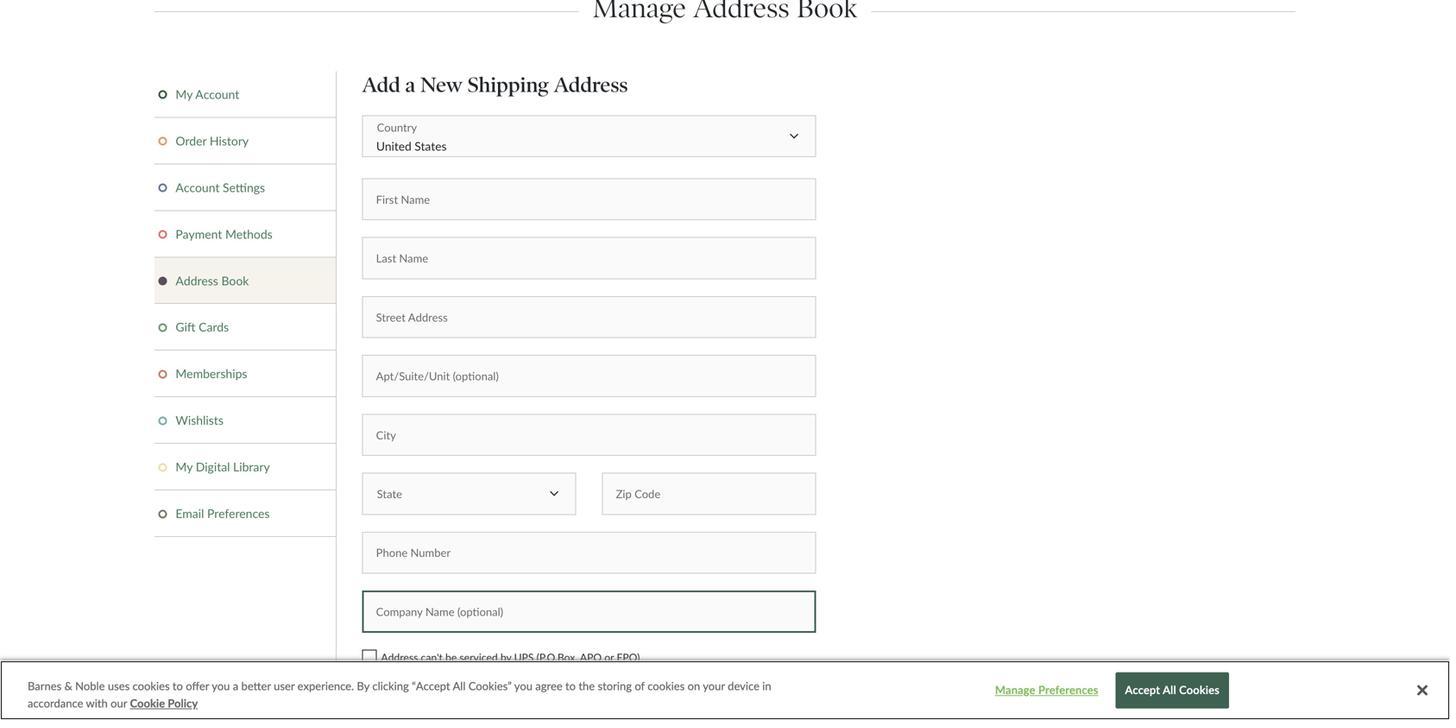 Task type: locate. For each thing, give the bounding box(es) containing it.
address book link
[[159, 273, 330, 288]]

1 horizontal spatial all
[[1163, 683, 1177, 697]]

circle image inside address book 'link'
[[159, 277, 167, 285]]

account settings link
[[159, 180, 330, 195]]

1 vertical spatial my
[[176, 460, 193, 474]]

order
[[176, 133, 207, 148]]

circle image inside memberships link
[[159, 370, 167, 379]]

account
[[195, 87, 239, 101], [176, 180, 220, 195]]

circle image inside account settings link
[[159, 183, 167, 192]]

1 circle image from the top
[[159, 90, 167, 99]]

policy
[[168, 696, 198, 710]]

storing
[[598, 679, 632, 693]]

1 horizontal spatial cookies
[[648, 679, 685, 693]]

circle image inside order history link
[[159, 137, 167, 145]]

cookie
[[130, 696, 165, 710]]

3 circle image from the top
[[159, 370, 167, 379]]

circle image left 'my account'
[[159, 90, 167, 99]]

2 circle image from the top
[[159, 230, 167, 239]]

my up order
[[176, 87, 193, 101]]

offer
[[186, 679, 209, 693]]

gift cards link
[[159, 320, 330, 334]]

privacy alert dialog
[[0, 661, 1451, 720]]

cookie policy link
[[130, 695, 198, 712]]

circle image for email preferences
[[159, 510, 167, 518]]

company text field
[[362, 591, 816, 633]]

all
[[453, 679, 466, 693], [1163, 683, 1177, 697]]

1 vertical spatial shipping
[[454, 689, 494, 702]]

device
[[728, 679, 760, 693]]

circle image left wishlists
[[159, 417, 167, 425]]

circle image left order
[[159, 137, 167, 145]]

preferences right manage
[[1039, 683, 1099, 697]]

my for my digital library
[[176, 460, 193, 474]]

circle image inside wishlists link
[[159, 417, 167, 425]]

1 circle image from the top
[[159, 137, 167, 145]]

a right add
[[405, 72, 415, 97]]

preferences down my digital library 'link'
[[207, 506, 270, 521]]

cookies
[[1180, 683, 1220, 697]]

state link
[[362, 473, 576, 515]]

account up order history
[[195, 87, 239, 101]]

order history link
[[159, 133, 330, 148]]

your
[[703, 679, 725, 693]]

circle image for wishlists
[[159, 417, 167, 425]]

0 vertical spatial my
[[176, 87, 193, 101]]

circle image inside my digital library 'link'
[[159, 463, 167, 472]]

you
[[212, 679, 230, 693], [514, 679, 533, 693]]

circle image left the gift
[[159, 323, 167, 332]]

shipping
[[468, 72, 549, 97], [454, 689, 494, 702]]

circle image left address book
[[159, 277, 167, 285]]

zipcode text field
[[602, 473, 816, 515]]

can't
[[421, 651, 443, 663]]

2 cookies from the left
[[648, 679, 685, 693]]

a left better
[[233, 679, 239, 693]]

4 circle image from the top
[[159, 417, 167, 425]]

cookies up the cookie
[[133, 679, 170, 693]]

state
[[377, 487, 402, 501]]

circle image left the email at the left bottom of the page
[[159, 510, 167, 518]]

all right accept
[[1163, 683, 1177, 697]]

"accept
[[412, 679, 450, 693]]

1 you from the left
[[212, 679, 230, 693]]

3 circle image from the top
[[159, 277, 167, 285]]

country
[[377, 120, 417, 134]]

payment
[[176, 226, 222, 241]]

united
[[376, 139, 412, 153]]

you left agree
[[514, 679, 533, 693]]

to left the
[[566, 679, 576, 693]]

by
[[357, 679, 370, 693]]

1 my from the top
[[176, 87, 193, 101]]

to up policy
[[173, 679, 183, 693]]

agree
[[536, 679, 563, 693]]

0 vertical spatial preferences
[[207, 506, 270, 521]]

circle image
[[159, 137, 167, 145], [159, 183, 167, 192], [159, 370, 167, 379], [159, 417, 167, 425], [159, 463, 167, 472], [159, 510, 167, 518]]

0 horizontal spatial you
[[212, 679, 230, 693]]

to
[[173, 679, 183, 693], [566, 679, 576, 693]]

circle image for gift
[[159, 323, 167, 332]]

2 my from the top
[[176, 460, 193, 474]]

a
[[405, 72, 415, 97], [233, 679, 239, 693], [411, 689, 416, 702]]

on
[[688, 679, 701, 693]]

address book
[[176, 273, 249, 288]]

my digital library link
[[159, 460, 330, 474]]

email preferences link
[[159, 506, 330, 521]]

address
[[554, 72, 628, 97], [176, 273, 218, 288], [381, 651, 418, 663], [496, 689, 533, 702]]

clicking
[[373, 679, 409, 693]]

experience.
[[298, 679, 354, 693]]

circle image left payment
[[159, 230, 167, 239]]

0 horizontal spatial all
[[453, 679, 466, 693]]

4 circle image from the top
[[159, 323, 167, 332]]

circle image inside gift cards link
[[159, 323, 167, 332]]

circle image for my
[[159, 90, 167, 99]]

2 circle image from the top
[[159, 183, 167, 192]]

circle image inside email preferences link
[[159, 510, 167, 518]]

circle image inside 'payment methods' link
[[159, 230, 167, 239]]

shipping down the serviced
[[454, 689, 494, 702]]

user
[[274, 679, 295, 693]]

circle image left "memberships"
[[159, 370, 167, 379]]

circle image left digital
[[159, 463, 167, 472]]

my left digital
[[176, 460, 193, 474]]

set as a default shipping address
[[381, 689, 533, 702]]

preferences inside button
[[1039, 683, 1099, 697]]

payment methods
[[176, 226, 273, 241]]

1 vertical spatial preferences
[[1039, 683, 1099, 697]]

fpo)
[[617, 651, 640, 663]]

by
[[501, 651, 512, 663]]

my
[[176, 87, 193, 101], [176, 460, 193, 474]]

or
[[605, 651, 614, 663]]

circle image left the account settings
[[159, 183, 167, 192]]

firstName text field
[[362, 178, 816, 220]]

you right the offer at the bottom of page
[[212, 679, 230, 693]]

country united states
[[376, 120, 447, 153]]

preferences
[[207, 506, 270, 521], [1039, 683, 1099, 697]]

account left settings
[[176, 180, 220, 195]]

1 horizontal spatial you
[[514, 679, 533, 693]]

all inside the barnes & noble uses cookies to offer you a better user experience. by clicking "accept all cookies" you agree to the storing of cookies on your device in accordance with our
[[453, 679, 466, 693]]

0 horizontal spatial to
[[173, 679, 183, 693]]

1 horizontal spatial to
[[566, 679, 576, 693]]

1 vertical spatial account
[[176, 180, 220, 195]]

0 horizontal spatial cookies
[[133, 679, 170, 693]]

add
[[362, 72, 400, 97]]

our
[[111, 696, 127, 710]]

1 horizontal spatial preferences
[[1039, 683, 1099, 697]]

circle image for account settings
[[159, 183, 167, 192]]

cookies right of
[[648, 679, 685, 693]]

manage preferences
[[996, 683, 1099, 697]]

shipping right new
[[468, 72, 549, 97]]

all right default
[[453, 679, 466, 693]]

5 circle image from the top
[[159, 463, 167, 472]]

circle image
[[159, 90, 167, 99], [159, 230, 167, 239], [159, 277, 167, 285], [159, 323, 167, 332]]

memberships link
[[159, 366, 330, 381]]

add a new shipping address
[[362, 72, 628, 97]]

history
[[210, 133, 249, 148]]

cookies
[[133, 679, 170, 693], [648, 679, 685, 693]]

6 circle image from the top
[[159, 510, 167, 518]]

gift cards
[[176, 320, 229, 334]]

circle image inside my account link
[[159, 90, 167, 99]]

0 horizontal spatial preferences
[[207, 506, 270, 521]]



Task type: describe. For each thing, give the bounding box(es) containing it.
set
[[381, 689, 396, 702]]

circle image for order history
[[159, 137, 167, 145]]

wishlists link
[[159, 413, 330, 428]]

library
[[233, 460, 270, 474]]

better
[[241, 679, 271, 693]]

ups
[[514, 651, 534, 663]]

circle image for memberships
[[159, 370, 167, 379]]

barnes & noble uses cookies to offer you a better user experience. by clicking "accept all cookies" you agree to the storing of cookies on your device in accordance with our
[[28, 679, 772, 710]]

gift
[[176, 320, 196, 334]]

(p.o.box,
[[537, 651, 578, 663]]

accept all cookies button
[[1116, 672, 1230, 708]]

apo
[[580, 651, 602, 663]]

my digital library
[[176, 460, 270, 474]]

apt or suite number text field
[[362, 355, 816, 397]]

accordance
[[28, 696, 83, 710]]

circle image for my digital library
[[159, 463, 167, 472]]

cards
[[199, 320, 229, 334]]

email preferences
[[176, 506, 270, 521]]

my account
[[176, 87, 239, 101]]

lastName text field
[[362, 237, 816, 279]]

preferences for email preferences
[[207, 506, 270, 521]]

settings
[[223, 180, 265, 195]]

methods
[[225, 226, 273, 241]]

digital
[[196, 460, 230, 474]]

address can't be serviced by ups (p.o.box, apo or fpo)
[[381, 651, 640, 663]]

states
[[415, 139, 447, 153]]

book
[[221, 273, 249, 288]]

barnes
[[28, 679, 62, 693]]

2 to from the left
[[566, 679, 576, 693]]

accept all cookies
[[1125, 683, 1220, 697]]

the
[[579, 679, 595, 693]]

noble
[[75, 679, 105, 693]]

default
[[419, 689, 452, 702]]

accept
[[1125, 683, 1161, 697]]

my account link
[[159, 87, 330, 101]]

uses
[[108, 679, 130, 693]]

1 to from the left
[[173, 679, 183, 693]]

phoneNumber text field
[[362, 532, 816, 574]]

2 you from the left
[[514, 679, 533, 693]]

0 vertical spatial shipping
[[468, 72, 549, 97]]

cookies"
[[469, 679, 512, 693]]

be
[[446, 651, 457, 663]]

of
[[635, 679, 645, 693]]

memberships
[[176, 366, 247, 381]]

in
[[763, 679, 772, 693]]

a inside the barnes & noble uses cookies to offer you a better user experience. by clicking "accept all cookies" you agree to the storing of cookies on your device in accordance with our
[[233, 679, 239, 693]]

0 vertical spatial account
[[195, 87, 239, 101]]

circle image for address
[[159, 277, 167, 285]]

my for my account
[[176, 87, 193, 101]]

1 cookies from the left
[[133, 679, 170, 693]]

a right as
[[411, 689, 416, 702]]

order history
[[176, 133, 249, 148]]

add a new shipping address element
[[349, 115, 1309, 720]]

cookie policy
[[130, 696, 198, 710]]

&
[[64, 679, 72, 693]]

wishlists
[[176, 413, 224, 428]]

manage
[[996, 683, 1036, 697]]

city text field
[[362, 414, 816, 456]]

circle image for payment
[[159, 230, 167, 239]]

preferences for manage preferences
[[1039, 683, 1099, 697]]

as
[[399, 689, 409, 702]]

all inside accept all cookies button
[[1163, 683, 1177, 697]]

streetAddress text field
[[362, 296, 816, 338]]

manage preferences button
[[993, 673, 1101, 707]]

payment methods link
[[159, 226, 330, 241]]

account settings
[[176, 180, 265, 195]]

email
[[176, 506, 204, 521]]

new
[[420, 72, 463, 97]]

serviced
[[460, 651, 498, 663]]

with
[[86, 696, 108, 710]]



Task type: vqa. For each thing, say whether or not it's contained in the screenshot.
circle icon associated with My Account
yes



